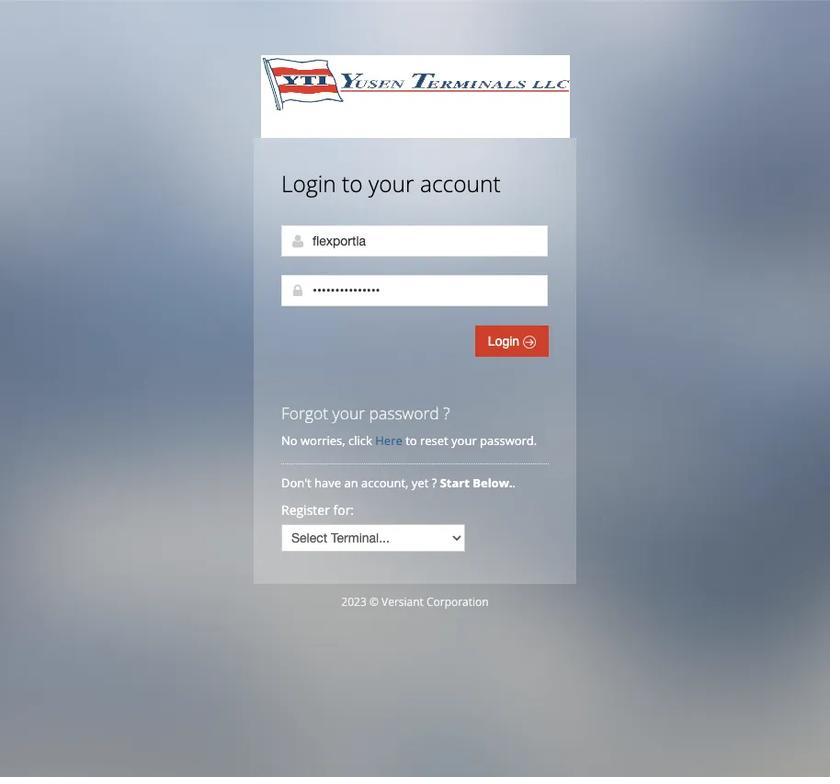 Task type: locate. For each thing, give the bounding box(es) containing it.
1 vertical spatial login
[[488, 334, 523, 349]]

1 horizontal spatial your
[[369, 168, 415, 199]]

to up username "text field"
[[342, 168, 363, 199]]

your right reset
[[452, 432, 477, 449]]

2023 © versiant corporation
[[342, 594, 489, 610]]

0 horizontal spatial ?
[[432, 475, 437, 491]]

? up reset
[[444, 402, 450, 424]]

1 horizontal spatial ?
[[444, 402, 450, 424]]

corporation
[[427, 594, 489, 610]]

1 horizontal spatial login
[[488, 334, 523, 349]]

your up username "text field"
[[369, 168, 415, 199]]

1 vertical spatial to
[[406, 432, 417, 449]]

? right yet
[[432, 475, 437, 491]]

2 horizontal spatial your
[[452, 432, 477, 449]]

0 horizontal spatial your
[[333, 402, 365, 424]]

login for login to your account
[[282, 168, 336, 199]]

no
[[282, 432, 298, 449]]

2 vertical spatial your
[[452, 432, 477, 449]]

here link
[[376, 432, 403, 449]]

don't
[[282, 475, 312, 491]]

to
[[342, 168, 363, 199], [406, 432, 417, 449]]

forgot your password ? no worries, click here to reset your password.
[[282, 402, 537, 449]]

1 vertical spatial ?
[[432, 475, 437, 491]]

©
[[370, 594, 379, 610]]

0 horizontal spatial login
[[282, 168, 336, 199]]

your
[[369, 168, 415, 199], [333, 402, 365, 424], [452, 432, 477, 449]]

login inside button
[[488, 334, 523, 349]]

0 vertical spatial your
[[369, 168, 415, 199]]

reset
[[420, 432, 449, 449]]

Username text field
[[282, 225, 548, 257]]

click
[[349, 432, 372, 449]]

0 vertical spatial ?
[[444, 402, 450, 424]]

0 vertical spatial login
[[282, 168, 336, 199]]

login
[[282, 168, 336, 199], [488, 334, 523, 349]]

0 vertical spatial to
[[342, 168, 363, 199]]

?
[[444, 402, 450, 424], [432, 475, 437, 491]]

your up click
[[333, 402, 365, 424]]

user image
[[291, 234, 305, 248]]

1 vertical spatial your
[[333, 402, 365, 424]]

here
[[376, 432, 403, 449]]

for:
[[334, 501, 354, 519]]

register for:
[[282, 501, 354, 519]]

1 horizontal spatial to
[[406, 432, 417, 449]]

2023
[[342, 594, 367, 610]]

account
[[420, 168, 501, 199]]

to right the 'here' link
[[406, 432, 417, 449]]



Task type: describe. For each thing, give the bounding box(es) containing it.
account,
[[362, 475, 409, 491]]

versiant
[[382, 594, 424, 610]]

login button
[[475, 326, 549, 357]]

? inside 'forgot your password ? no worries, click here to reset your password.'
[[444, 402, 450, 424]]

an
[[344, 475, 358, 491]]

below.
[[473, 475, 513, 491]]

have
[[315, 475, 341, 491]]

forgot
[[282, 402, 329, 424]]

lock image
[[291, 283, 305, 298]]

0 horizontal spatial to
[[342, 168, 363, 199]]

Password password field
[[282, 275, 548, 306]]

start
[[440, 475, 470, 491]]

password.
[[480, 432, 537, 449]]

register
[[282, 501, 330, 519]]

password
[[369, 402, 440, 424]]

login for login
[[488, 334, 523, 349]]

swapright image
[[523, 336, 536, 349]]

don't have an account, yet ? start below. .
[[282, 475, 519, 491]]

worries,
[[301, 432, 346, 449]]

yet
[[412, 475, 429, 491]]

.
[[513, 475, 516, 491]]

login to your account
[[282, 168, 501, 199]]

to inside 'forgot your password ? no worries, click here to reset your password.'
[[406, 432, 417, 449]]



Task type: vqa. For each thing, say whether or not it's contained in the screenshot.
the left Home link
no



